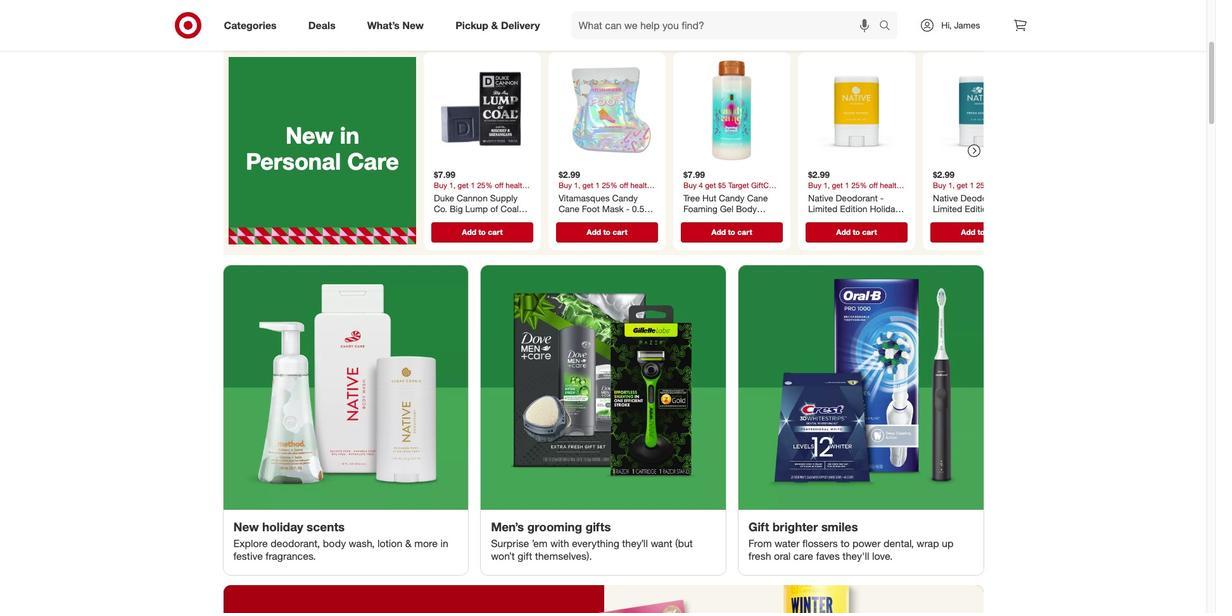 Task type: describe. For each thing, give the bounding box(es) containing it.
gift brighter smiles from water flossers to power dental, wrap up fresh oral care faves they'll love.
[[749, 520, 954, 563]]

in for oral
[[914, 7, 921, 18]]

they'll
[[623, 538, 648, 550]]

what's new link
[[357, 11, 440, 39]]

vitamasques candy cane foot mask - 0.54 fl oz image
[[554, 57, 661, 164]]

flossers
[[803, 538, 838, 550]]

supply
[[490, 192, 518, 203]]

- down soap
[[459, 226, 463, 237]]

festive
[[234, 550, 263, 563]]

$7.99 for duke
[[434, 169, 455, 180]]

add to cart button for gel
[[681, 222, 783, 243]]

gift
[[518, 550, 532, 563]]

$7.99 for tree
[[684, 169, 705, 180]]

cannon
[[457, 192, 488, 203]]

men's grooming gifts surprise 'em with everything they'll want (but won't gift themselves).
[[491, 520, 693, 563]]

gel
[[720, 204, 734, 214]]

new in personal care
[[246, 122, 399, 175]]

new for new in clean personal care
[[483, 7, 501, 18]]

wrap
[[917, 538, 940, 550]]

won't
[[491, 550, 515, 563]]

10oz
[[465, 226, 484, 237]]

peppermint
[[714, 215, 760, 225]]

new for new in personal care
[[285, 122, 333, 149]]

& right pickup
[[491, 19, 498, 31]]

removal
[[671, 7, 706, 18]]

themselves).
[[535, 550, 592, 563]]

4 add to cart button from the left
[[806, 222, 908, 243]]

5 add to cart button from the left
[[931, 222, 1033, 243]]

oral
[[774, 550, 791, 563]]

foaming
[[684, 204, 718, 214]]

cane inside the vitamasques candy cane foot mask - 0.54 fl oz
[[559, 204, 580, 214]]

new in oral care
[[894, 7, 961, 18]]

want
[[651, 538, 673, 550]]

hut
[[703, 192, 717, 203]]

faves
[[817, 550, 840, 563]]

add to cart button for lump
[[431, 222, 533, 243]]

brighter
[[773, 520, 818, 534]]

up
[[942, 538, 954, 550]]

cart for gel
[[738, 227, 752, 237]]

new in oral care link
[[863, 0, 992, 19]]

pickup & delivery link
[[445, 11, 556, 39]]

to inside gift brighter smiles from water flossers to power dental, wrap up fresh oral care faves they'll love.
[[841, 538, 850, 550]]

- up "10oz"
[[473, 215, 477, 225]]

soaps
[[776, 7, 801, 18]]

categories link
[[213, 11, 293, 39]]

surprise
[[491, 538, 529, 550]]

smiles
[[822, 520, 859, 534]]

add to cart for -
[[587, 227, 628, 237]]

4 cart from the left
[[862, 227, 877, 237]]

in for hair
[[643, 7, 650, 18]]

& inside new in antiperspirant & deodorant
[[451, 7, 456, 18]]

from
[[749, 538, 772, 550]]

power
[[853, 538, 881, 550]]

soap
[[450, 215, 471, 225]]

james
[[955, 20, 981, 30]]

everything
[[572, 538, 620, 550]]

wash
[[684, 215, 705, 225]]

categories
[[224, 19, 277, 31]]

love.
[[873, 550, 893, 563]]

fl inside tree hut candy cane foaming gel body wash - peppermint - 18 fl oz
[[684, 226, 688, 237]]

deals
[[308, 19, 336, 31]]

to for duke cannon supply co. big lump of coal bar soap - bergamot scent - 10oz image
[[478, 227, 486, 237]]

fl inside the vitamasques candy cane foot mask - 0.54 fl oz
[[559, 215, 563, 225]]

18
[[768, 215, 778, 225]]

mask
[[602, 204, 624, 214]]

& right soaps
[[803, 7, 809, 18]]

$2.99 link for fifth 'add to cart' button from left
[[928, 57, 1035, 220]]

cart for lump
[[488, 227, 503, 237]]

oz inside the vitamasques candy cane foot mask - 0.54 fl oz
[[566, 215, 575, 225]]

- down foaming
[[708, 215, 711, 225]]

5 add from the left
[[961, 227, 976, 237]]

to for tree hut candy cane foaming gel body wash - peppermint - 18 fl oz image
[[728, 227, 735, 237]]

gifts
[[586, 520, 611, 534]]

care for new in personal care
[[347, 148, 399, 175]]

in for antiperspirant
[[383, 7, 390, 18]]

delivery
[[501, 19, 540, 31]]

duke cannon supply co. big lump of coal bar soap - bergamot scent - 10oz image
[[429, 57, 536, 164]]

hi,
[[942, 20, 952, 30]]

5 add to cart from the left
[[961, 227, 1002, 237]]

lump
[[465, 204, 488, 214]]

deodorant,
[[271, 538, 320, 550]]

candy inside tree hut candy cane foaming gel body wash - peppermint - 18 fl oz
[[719, 192, 745, 203]]

tree hut candy cane foaming gel body wash - peppermint - 18 fl oz
[[684, 192, 778, 237]]

water
[[775, 538, 800, 550]]

new inside "new holiday scents explore deodorant, body wash, lotion & more in festive fragrances."
[[234, 520, 259, 534]]

with
[[551, 538, 569, 550]]

- left "18" on the right
[[763, 215, 766, 225]]

men's
[[491, 520, 524, 534]]

scents
[[307, 520, 345, 534]]

sanitizers
[[811, 7, 850, 18]]

$2.99 for the vitamasques candy cane foot mask - 0.54 fl oz 'image'
[[559, 169, 580, 180]]

pickup & delivery
[[456, 19, 540, 31]]

fresh
[[749, 550, 772, 563]]

- inside the vitamasques candy cane foot mask - 0.54 fl oz
[[626, 204, 630, 214]]

big
[[450, 204, 463, 214]]

body
[[323, 538, 346, 550]]

(but
[[676, 538, 693, 550]]



Task type: locate. For each thing, give the bounding box(es) containing it.
body
[[736, 204, 757, 214]]

1 vertical spatial fl
[[684, 226, 688, 237]]

search button
[[874, 11, 905, 42]]

to
[[478, 227, 486, 237], [603, 227, 611, 237], [728, 227, 735, 237], [853, 227, 860, 237], [978, 227, 985, 237], [841, 538, 850, 550]]

tree hut candy cane foaming gel body wash - peppermint - 18 fl oz image
[[678, 57, 786, 164]]

bar
[[434, 215, 448, 225]]

0 horizontal spatial $7.99
[[434, 169, 455, 180]]

2 add to cart from the left
[[587, 227, 628, 237]]

candy up mask
[[612, 192, 638, 203]]

1 cart from the left
[[488, 227, 503, 237]]

personal
[[539, 7, 573, 18], [246, 148, 341, 175]]

add to cart
[[462, 227, 503, 237], [587, 227, 628, 237], [712, 227, 752, 237], [836, 227, 877, 237], [961, 227, 1002, 237]]

new for new in oral care
[[894, 7, 912, 18]]

gift
[[749, 520, 770, 534]]

1 $2.99 link from the left
[[803, 57, 910, 220]]

1 add from the left
[[462, 227, 476, 237]]

2 horizontal spatial $2.99
[[933, 169, 955, 180]]

new in hair removal & shave link
[[604, 0, 733, 32]]

fl down wash
[[684, 226, 688, 237]]

dental,
[[884, 538, 914, 550]]

cart
[[488, 227, 503, 237], [613, 227, 628, 237], [738, 227, 752, 237], [862, 227, 877, 237], [987, 227, 1002, 237]]

1 vertical spatial cane
[[559, 204, 580, 214]]

add for oz
[[587, 227, 601, 237]]

new in clean personal care
[[483, 7, 594, 18]]

care inside new in personal care
[[347, 148, 399, 175]]

scent
[[434, 226, 457, 237]]

3 $2.99 from the left
[[933, 169, 955, 180]]

1 horizontal spatial care
[[576, 7, 594, 18]]

1 horizontal spatial oz
[[691, 226, 700, 237]]

4 add to cart from the left
[[836, 227, 877, 237]]

new
[[363, 7, 381, 18], [483, 7, 501, 18], [623, 7, 641, 18], [746, 7, 764, 18], [894, 7, 912, 18], [403, 19, 424, 31], [285, 122, 333, 149], [234, 520, 259, 534]]

wash,
[[349, 538, 375, 550]]

3 cart from the left
[[738, 227, 752, 237]]

0 horizontal spatial care
[[347, 148, 399, 175]]

0 horizontal spatial $2.99
[[559, 169, 580, 180]]

new in antiperspirant & deodorant
[[363, 7, 456, 31]]

of
[[490, 204, 498, 214]]

to for native deodorant - limited edition holiday - sugar cookie - aluminum free - trial size 0.35 oz image
[[853, 227, 860, 237]]

3 add to cart button from the left
[[681, 222, 783, 243]]

cane down vitamasques
[[559, 204, 580, 214]]

in for clean
[[504, 7, 511, 18]]

foot
[[582, 204, 600, 214]]

add
[[462, 227, 476, 237], [587, 227, 601, 237], [712, 227, 726, 237], [836, 227, 851, 237], [961, 227, 976, 237]]

1 horizontal spatial cane
[[747, 192, 768, 203]]

in inside new in personal care
[[340, 122, 359, 149]]

oz down vitamasques
[[566, 215, 575, 225]]

-
[[626, 204, 630, 214], [473, 215, 477, 225], [708, 215, 711, 225], [763, 215, 766, 225], [459, 226, 463, 237]]

explore
[[234, 538, 268, 550]]

$2.99 for 'native deodorant - limited edition holiday - fresh mistletoe - aluminum free - trial size 0.35 oz' "image" at the right
[[933, 169, 955, 180]]

$7.99 up tree
[[684, 169, 705, 180]]

&
[[451, 7, 456, 18], [708, 7, 714, 18], [803, 7, 809, 18], [491, 19, 498, 31], [405, 538, 412, 550]]

0 vertical spatial fl
[[559, 215, 563, 225]]

what's new
[[367, 19, 424, 31]]

bergamot
[[479, 215, 519, 225]]

candy
[[612, 192, 638, 203], [719, 192, 745, 203]]

hi, james
[[942, 20, 981, 30]]

deodorant
[[388, 20, 430, 31]]

pickup
[[456, 19, 489, 31]]

$2.99 for native deodorant - limited edition holiday - sugar cookie - aluminum free - trial size 0.35 oz image
[[808, 169, 830, 180]]

new inside new in antiperspirant & deodorant
[[363, 7, 381, 18]]

lotion
[[378, 538, 403, 550]]

cane inside tree hut candy cane foaming gel body wash - peppermint - 18 fl oz
[[747, 192, 768, 203]]

hair
[[653, 7, 669, 18]]

care for new in oral care
[[942, 7, 961, 18]]

What can we help you find? suggestions appear below search field
[[571, 11, 883, 39]]

& inside "new holiday scents explore deodorant, body wash, lotion & more in festive fragrances."
[[405, 538, 412, 550]]

1 $2.99 from the left
[[559, 169, 580, 180]]

co.
[[434, 204, 447, 214]]

1 vertical spatial oz
[[691, 226, 700, 237]]

add to cart button for -
[[556, 222, 658, 243]]

1 horizontal spatial candy
[[719, 192, 745, 203]]

3 add to cart from the left
[[712, 227, 752, 237]]

$7.99 up the duke
[[434, 169, 455, 180]]

shave
[[656, 20, 681, 31]]

oz down wash
[[691, 226, 700, 237]]

new for new in soaps & sanitizers
[[746, 7, 764, 18]]

1 horizontal spatial personal
[[539, 7, 573, 18]]

2 $7.99 from the left
[[684, 169, 705, 180]]

duke cannon supply co. big lump of coal bar soap - bergamot scent - 10oz
[[434, 192, 519, 237]]

2 add to cart button from the left
[[556, 222, 658, 243]]

0 horizontal spatial cane
[[559, 204, 580, 214]]

grooming
[[528, 520, 583, 534]]

antiperspirant
[[392, 7, 448, 18]]

2 candy from the left
[[719, 192, 745, 203]]

- left '0.54'
[[626, 204, 630, 214]]

in inside new in hair removal & shave
[[643, 7, 650, 18]]

in for personal
[[340, 122, 359, 149]]

new for new in antiperspirant & deodorant
[[363, 7, 381, 18]]

fragrances.
[[266, 550, 316, 563]]

0 vertical spatial cane
[[747, 192, 768, 203]]

& up pickup
[[451, 7, 456, 18]]

new in clean personal care link
[[474, 0, 604, 19]]

2 $2.99 from the left
[[808, 169, 830, 180]]

3 add from the left
[[712, 227, 726, 237]]

1 horizontal spatial $2.99 link
[[928, 57, 1035, 220]]

new holiday scents explore deodorant, body wash, lotion & more in festive fragrances.
[[234, 520, 449, 563]]

in inside new in antiperspirant & deodorant
[[383, 7, 390, 18]]

oz
[[566, 215, 575, 225], [691, 226, 700, 237]]

in
[[383, 7, 390, 18], [504, 7, 511, 18], [643, 7, 650, 18], [766, 7, 773, 18], [914, 7, 921, 18], [340, 122, 359, 149], [441, 538, 449, 550]]

1 candy from the left
[[612, 192, 638, 203]]

add for -
[[712, 227, 726, 237]]

oral
[[923, 7, 940, 18]]

clean
[[513, 7, 536, 18]]

add to cart for lump
[[462, 227, 503, 237]]

0 horizontal spatial candy
[[612, 192, 638, 203]]

1 horizontal spatial $2.99
[[808, 169, 830, 180]]

'em
[[532, 538, 548, 550]]

new in soaps & sanitizers
[[746, 7, 850, 18]]

add to cart for gel
[[712, 227, 752, 237]]

to for 'native deodorant - limited edition holiday - fresh mistletoe - aluminum free - trial size 0.35 oz' "image" at the right
[[978, 227, 985, 237]]

care
[[794, 550, 814, 563]]

search
[[874, 20, 905, 33]]

0 horizontal spatial oz
[[566, 215, 575, 225]]

tree
[[684, 192, 700, 203]]

personal inside new in personal care
[[246, 148, 341, 175]]

0.54
[[632, 204, 649, 214]]

1 add to cart button from the left
[[431, 222, 533, 243]]

0 horizontal spatial fl
[[559, 215, 563, 225]]

more
[[415, 538, 438, 550]]

2 $2.99 link from the left
[[928, 57, 1035, 220]]

cane
[[747, 192, 768, 203], [559, 204, 580, 214]]

new inside new in personal care
[[285, 122, 333, 149]]

new inside new in hair removal & shave
[[623, 7, 641, 18]]

1 vertical spatial personal
[[246, 148, 341, 175]]

& left more
[[405, 538, 412, 550]]

in inside "new holiday scents explore deodorant, body wash, lotion & more in festive fragrances."
[[441, 538, 449, 550]]

to for the vitamasques candy cane foot mask - 0.54 fl oz 'image'
[[603, 227, 611, 237]]

cane up body
[[747, 192, 768, 203]]

4 add from the left
[[836, 227, 851, 237]]

1 $7.99 from the left
[[434, 169, 455, 180]]

1 horizontal spatial $7.99
[[684, 169, 705, 180]]

new for new in hair removal & shave
[[623, 7, 641, 18]]

deals link
[[298, 11, 352, 39]]

new in antiperspirant & deodorant link
[[345, 0, 474, 32]]

fl down vitamasques
[[559, 215, 563, 225]]

5 cart from the left
[[987, 227, 1002, 237]]

carousel region
[[223, 47, 1040, 265]]

vitamasques
[[559, 192, 610, 203]]

add to cart button
[[431, 222, 533, 243], [556, 222, 658, 243], [681, 222, 783, 243], [806, 222, 908, 243], [931, 222, 1033, 243]]

2 add from the left
[[587, 227, 601, 237]]

$2.99
[[559, 169, 580, 180], [808, 169, 830, 180], [933, 169, 955, 180]]

& inside new in hair removal & shave
[[708, 7, 714, 18]]

2 horizontal spatial care
[[942, 7, 961, 18]]

duke
[[434, 192, 454, 203]]

$2.99 link for 2nd 'add to cart' button from the right
[[803, 57, 910, 220]]

add for bar
[[462, 227, 476, 237]]

cart for -
[[613, 227, 628, 237]]

in for soaps
[[766, 7, 773, 18]]

candy up gel
[[719, 192, 745, 203]]

native deodorant - limited edition holiday - sugar cookie - aluminum free - trial size 0.35 oz image
[[803, 57, 910, 164]]

native deodorant - limited edition holiday - fresh mistletoe - aluminum free - trial size 0.35 oz image
[[928, 57, 1035, 164]]

candy inside the vitamasques candy cane foot mask - 0.54 fl oz
[[612, 192, 638, 203]]

0 vertical spatial personal
[[539, 7, 573, 18]]

coal
[[501, 204, 519, 214]]

0 vertical spatial oz
[[566, 215, 575, 225]]

0 horizontal spatial personal
[[246, 148, 341, 175]]

1 horizontal spatial fl
[[684, 226, 688, 237]]

0 horizontal spatial $2.99 link
[[803, 57, 910, 220]]

1 add to cart from the left
[[462, 227, 503, 237]]

oz inside tree hut candy cane foaming gel body wash - peppermint - 18 fl oz
[[691, 226, 700, 237]]

they'll
[[843, 550, 870, 563]]

holiday
[[262, 520, 303, 534]]

new in soaps & sanitizers link
[[733, 0, 863, 19]]

2 cart from the left
[[613, 227, 628, 237]]

vitamasques candy cane foot mask - 0.54 fl oz
[[559, 192, 649, 225]]

& right removal
[[708, 7, 714, 18]]



Task type: vqa. For each thing, say whether or not it's contained in the screenshot.


